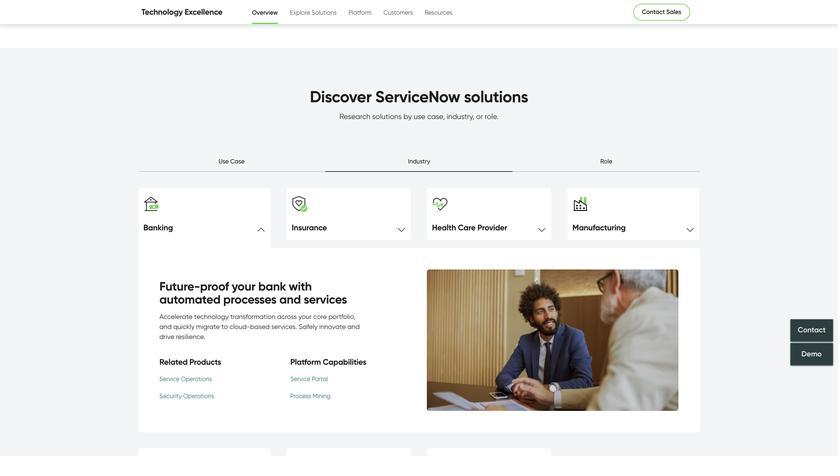 Task type: vqa. For each thing, say whether or not it's contained in the screenshot.
Platform for Platform
yes



Task type: locate. For each thing, give the bounding box(es) containing it.
with
[[289, 279, 312, 294]]

1 horizontal spatial platform
[[349, 9, 372, 16]]

migrate
[[196, 323, 220, 331]]

safely
[[299, 323, 318, 331]]

related
[[160, 358, 188, 367]]

service up security
[[160, 376, 180, 383]]

service inside service operations link
[[160, 376, 180, 383]]

contact
[[643, 8, 666, 16], [799, 326, 827, 335]]

process
[[291, 393, 311, 400]]

and
[[280, 292, 301, 307], [160, 323, 172, 331], [348, 323, 360, 331]]

services.
[[272, 323, 297, 331]]

and inside future-proof your bank with automated processes and services
[[280, 292, 301, 307]]

services
[[304, 292, 347, 307]]

quickly
[[174, 323, 195, 331]]

0 vertical spatial your
[[232, 279, 256, 294]]

your
[[232, 279, 256, 294], [299, 313, 312, 321]]

transformation
[[231, 313, 276, 321]]

1 chevron down image from the left
[[398, 224, 406, 232]]

health
[[433, 223, 456, 233]]

portfolio,
[[329, 313, 356, 321]]

1 vertical spatial operations
[[183, 393, 214, 400]]

1 horizontal spatial your
[[299, 313, 312, 321]]

chevron down image
[[398, 224, 406, 232], [687, 224, 695, 232]]

operations for security operations
[[183, 393, 214, 400]]

1 horizontal spatial solutions
[[464, 87, 529, 107]]

and down portfolio,
[[348, 323, 360, 331]]

capabilities
[[323, 358, 367, 367]]

service up process
[[291, 376, 311, 383]]

explore
[[290, 9, 310, 16]]

operations
[[181, 376, 212, 383], [183, 393, 214, 400]]

banking
[[144, 223, 173, 233]]

2 horizontal spatial and
[[348, 323, 360, 331]]

accelerate
[[160, 313, 193, 321]]

1 vertical spatial your
[[299, 313, 312, 321]]

0 vertical spatial operations
[[181, 376, 212, 383]]

1 service from the left
[[160, 376, 180, 383]]

solutions left by
[[373, 112, 402, 121]]

your left bank
[[232, 279, 256, 294]]

0 vertical spatial contact
[[643, 8, 666, 16]]

mining
[[313, 393, 331, 400]]

case,
[[428, 112, 445, 121]]

0 horizontal spatial your
[[232, 279, 256, 294]]

bank
[[259, 279, 286, 294]]

1 horizontal spatial chevron down image
[[687, 224, 695, 232]]

use case
[[219, 158, 245, 165]]

1 horizontal spatial contact
[[799, 326, 827, 335]]

core
[[314, 313, 327, 321]]

technology excellence
[[141, 7, 223, 17]]

resources
[[425, 9, 453, 16]]

operations for service operations
[[181, 376, 212, 383]]

contact left sales on the top right of the page
[[643, 8, 666, 16]]

1 horizontal spatial service
[[291, 376, 311, 383]]

chevron up image
[[257, 224, 265, 232]]

and up across
[[280, 292, 301, 307]]

1 horizontal spatial and
[[280, 292, 301, 307]]

go to servicenow account image
[[686, 9, 694, 18]]

service for platform
[[291, 376, 311, 383]]

0 horizontal spatial contact
[[643, 8, 666, 16]]

process mining link
[[291, 392, 367, 401]]

0 horizontal spatial platform
[[291, 358, 321, 367]]

0 horizontal spatial solutions
[[373, 112, 402, 121]]

operations up security operations link
[[181, 376, 212, 383]]

0 horizontal spatial service
[[160, 376, 180, 383]]

industry,
[[447, 112, 475, 121]]

demo link
[[791, 344, 834, 366]]

chevron down image for insurance
[[398, 224, 406, 232]]

and for quickly
[[160, 323, 172, 331]]

discover
[[310, 87, 372, 107]]

2 service from the left
[[291, 376, 311, 383]]

security operations
[[160, 393, 214, 400]]

contact for contact sales
[[643, 8, 666, 16]]

care
[[458, 223, 476, 233]]

0 horizontal spatial chevron down image
[[398, 224, 406, 232]]

your up safely
[[299, 313, 312, 321]]

health care provider
[[433, 223, 508, 233]]

1 vertical spatial contact
[[799, 326, 827, 335]]

sales
[[667, 8, 682, 16]]

platform
[[349, 9, 372, 16], [291, 358, 321, 367]]

products
[[190, 358, 221, 367]]

demo
[[803, 350, 823, 359]]

0 vertical spatial platform
[[349, 9, 372, 16]]

industry link
[[326, 157, 513, 172]]

service inside service portal link
[[291, 376, 311, 383]]

chevron down image for manufacturing
[[687, 224, 695, 232]]

industry
[[408, 158, 431, 165]]

automated
[[160, 292, 221, 307]]

operations down service operations link
[[183, 393, 214, 400]]

0 horizontal spatial and
[[160, 323, 172, 331]]

resources link
[[425, 1, 453, 23]]

overview
[[252, 9, 278, 16]]

platform for platform capabilities
[[291, 358, 321, 367]]

2 chevron down image from the left
[[687, 224, 695, 232]]

1 vertical spatial platform
[[291, 358, 321, 367]]

contact sales link
[[634, 4, 691, 21]]

and up drive
[[160, 323, 172, 331]]

service portal
[[291, 376, 328, 383]]

innovate
[[320, 323, 346, 331]]

solutions up role. on the right top of page
[[464, 87, 529, 107]]

processes
[[224, 292, 277, 307]]

contact up demo
[[799, 326, 827, 335]]

solutions
[[464, 87, 529, 107], [373, 112, 402, 121]]

service
[[160, 376, 180, 383], [291, 376, 311, 383]]

by
[[404, 112, 412, 121]]



Task type: describe. For each thing, give the bounding box(es) containing it.
portal
[[312, 376, 328, 383]]

process mining
[[291, 393, 331, 400]]

cloud-
[[230, 323, 250, 331]]

research
[[340, 112, 371, 121]]

or
[[477, 112, 483, 121]]

contact for contact
[[799, 326, 827, 335]]

contact link
[[791, 320, 834, 342]]

to
[[222, 323, 228, 331]]

service operations
[[160, 376, 212, 383]]

platform link
[[349, 1, 372, 23]]

platform capabilities
[[291, 358, 367, 367]]

customers link
[[384, 1, 413, 23]]

drive
[[160, 333, 175, 341]]

service operations link
[[160, 375, 221, 384]]

security operations link
[[160, 392, 221, 401]]

future-proof your bank with automated processes and services
[[160, 279, 347, 307]]

accelerate technology transformation across your core portfolio, and quickly migrate to cloud-based services. safely innovate and drive resilience.
[[160, 313, 360, 341]]

1 vertical spatial solutions
[[373, 112, 402, 121]]

provider
[[478, 223, 508, 233]]

service for related
[[160, 376, 180, 383]]

and for services
[[280, 292, 301, 307]]

0 vertical spatial solutions
[[464, 87, 529, 107]]

explore solutions link
[[290, 1, 337, 23]]

technology
[[141, 7, 183, 17]]

solutions
[[312, 9, 337, 16]]

insurance
[[292, 223, 327, 233]]

proof
[[200, 279, 229, 294]]

chevron down image
[[538, 224, 546, 232]]

discover servicenow solutions
[[310, 87, 529, 107]]

manufacturing
[[573, 223, 626, 233]]

research solutions by use case, industry, or role.
[[340, 112, 499, 121]]

role link
[[513, 157, 701, 172]]

technology
[[194, 313, 229, 321]]

your inside accelerate technology transformation across your core portfolio, and quickly migrate to cloud-based services. safely innovate and drive resilience.
[[299, 313, 312, 321]]

platform for platform
[[349, 9, 372, 16]]

explore solutions
[[290, 9, 337, 16]]

customers
[[384, 9, 413, 16]]

servicenow
[[376, 87, 461, 107]]

use
[[414, 112, 426, 121]]

role.
[[485, 112, 499, 121]]

future-
[[160, 279, 200, 294]]

based
[[250, 323, 270, 331]]

case
[[231, 158, 245, 165]]

service portal link
[[291, 375, 367, 384]]

related products
[[160, 358, 221, 367]]

role
[[601, 158, 613, 165]]

overview link
[[252, 2, 278, 23]]

your inside future-proof your bank with automated processes and services
[[232, 279, 256, 294]]

excellence
[[185, 7, 223, 17]]

security
[[160, 393, 182, 400]]

resilience.
[[176, 333, 206, 341]]

contact sales
[[643, 8, 682, 16]]

across
[[277, 313, 297, 321]]

use
[[219, 158, 229, 165]]

use case link
[[138, 157, 326, 172]]



